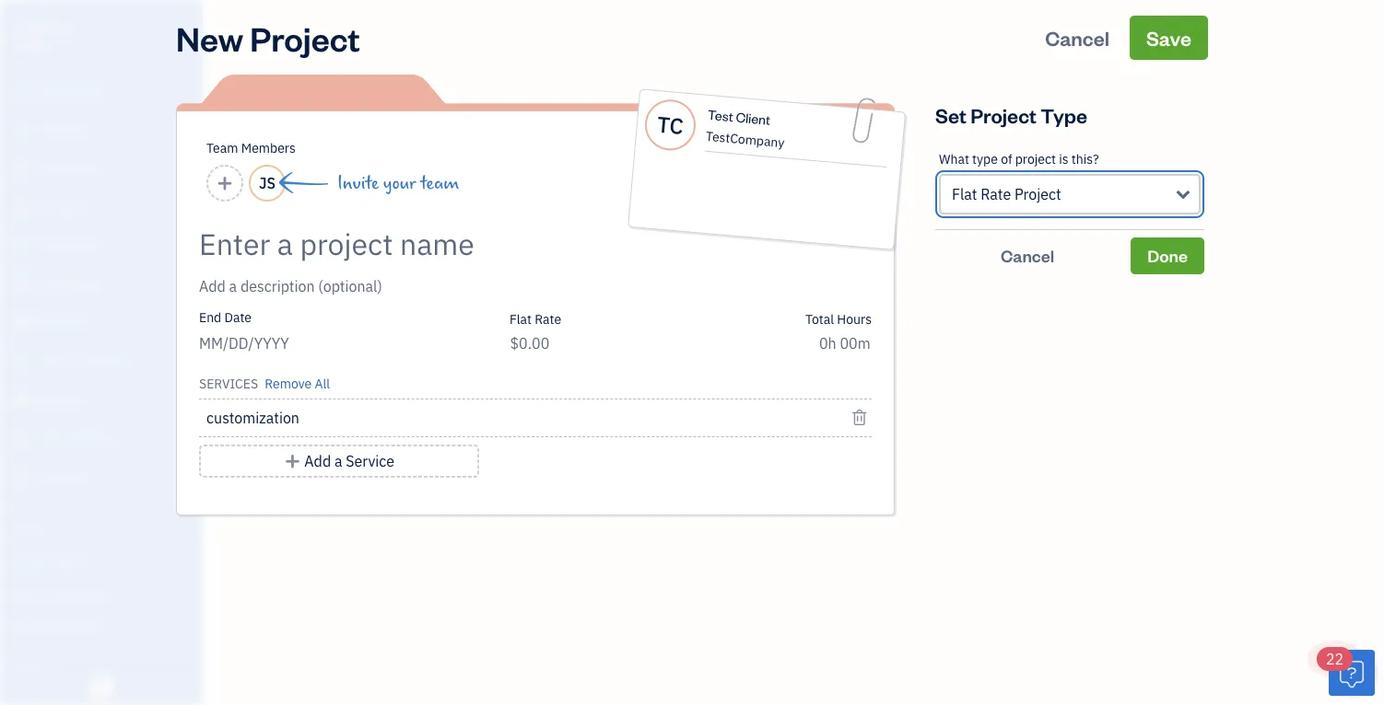 Task type: locate. For each thing, give the bounding box(es) containing it.
22
[[1326, 650, 1344, 670]]

0 horizontal spatial team members
[[14, 553, 94, 569]]

1 vertical spatial project
[[971, 102, 1037, 128]]

type
[[972, 151, 998, 168]]

0 vertical spatial team members
[[206, 140, 296, 157]]

1 vertical spatial services
[[66, 588, 111, 603]]

1 vertical spatial members
[[45, 553, 94, 569]]

team members inside "link"
[[14, 553, 94, 569]]

team members up and
[[14, 553, 94, 569]]

1 horizontal spatial team
[[206, 140, 238, 157]]

timer image
[[12, 353, 34, 371]]

1 horizontal spatial rate
[[981, 185, 1011, 204]]

team members
[[206, 140, 296, 157], [14, 553, 94, 569]]

set project type
[[935, 102, 1087, 128]]

1 vertical spatial team members
[[14, 553, 94, 569]]

plus image
[[284, 451, 301, 473]]

rate for flat rate project
[[981, 185, 1011, 204]]

rate
[[981, 185, 1011, 204], [535, 311, 561, 328]]

0 horizontal spatial team
[[14, 553, 43, 569]]

invoice image
[[12, 198, 34, 217]]

1 vertical spatial flat
[[510, 311, 532, 328]]

add
[[304, 452, 331, 471]]

cancel
[[1045, 24, 1110, 51], [1001, 245, 1055, 267]]

1 horizontal spatial flat
[[952, 185, 977, 204]]

22 button
[[1317, 648, 1375, 697]]

chart image
[[12, 430, 34, 449]]

0 vertical spatial project
[[250, 16, 360, 59]]

team members up js
[[206, 140, 296, 157]]

rate inside project type field
[[981, 185, 1011, 204]]

add a service button
[[199, 445, 479, 478]]

1 horizontal spatial team members
[[206, 140, 296, 157]]

1 vertical spatial rate
[[535, 311, 561, 328]]

project image
[[12, 314, 34, 333]]

js
[[259, 174, 276, 193]]

money image
[[12, 392, 34, 410]]

team
[[420, 173, 459, 194]]

a
[[334, 452, 342, 471]]

0 vertical spatial members
[[241, 140, 296, 157]]

flat
[[952, 185, 977, 204], [510, 311, 532, 328]]

save
[[1146, 24, 1192, 51]]

flat rate
[[510, 311, 561, 328]]

1 horizontal spatial members
[[241, 140, 296, 157]]

apps link
[[5, 511, 197, 544]]

new
[[176, 16, 243, 59]]

estimate image
[[12, 159, 34, 178]]

project for set
[[971, 102, 1037, 128]]

services
[[199, 376, 258, 393], [66, 588, 111, 603]]

remove project service image
[[851, 407, 868, 429]]

project
[[1015, 151, 1056, 168]]

add a service
[[304, 452, 394, 471]]

hours
[[837, 311, 872, 328]]

items and services
[[14, 588, 111, 603]]

flat down 'what'
[[952, 185, 977, 204]]

date
[[224, 309, 252, 326]]

2 vertical spatial project
[[1015, 185, 1061, 204]]

service
[[346, 452, 394, 471]]

Project Description text field
[[199, 276, 706, 298]]

members up js
[[241, 140, 296, 157]]

project
[[250, 16, 360, 59], [971, 102, 1037, 128], [1015, 185, 1061, 204]]

bank connections link
[[5, 614, 197, 646]]

main element
[[0, 0, 249, 706]]

freshbooks image
[[87, 676, 116, 699]]

this?
[[1072, 151, 1099, 168]]

cancel button
[[1029, 16, 1126, 60], [935, 238, 1120, 275]]

1 vertical spatial team
[[14, 553, 43, 569]]

is
[[1059, 151, 1069, 168]]

cancel up type
[[1045, 24, 1110, 51]]

what
[[939, 151, 969, 168]]

Project Type field
[[939, 174, 1201, 215]]

payment image
[[12, 237, 34, 255]]

members up "items and services"
[[45, 553, 94, 569]]

0 vertical spatial cancel button
[[1029, 16, 1126, 60]]

0 horizontal spatial services
[[66, 588, 111, 603]]

services up customization
[[199, 376, 258, 393]]

0 horizontal spatial flat
[[510, 311, 532, 328]]

0 vertical spatial services
[[199, 376, 258, 393]]

services right and
[[66, 588, 111, 603]]

items and services link
[[5, 580, 197, 612]]

rate down of
[[981, 185, 1011, 204]]

total hours
[[805, 311, 872, 328]]

0 horizontal spatial members
[[45, 553, 94, 569]]

bank
[[14, 622, 40, 637]]

team up add team member icon
[[206, 140, 238, 157]]

0 vertical spatial flat
[[952, 185, 977, 204]]

flat inside project type field
[[952, 185, 977, 204]]

members
[[241, 140, 296, 157], [45, 553, 94, 569]]

cancel down flat rate project
[[1001, 245, 1055, 267]]

flat for flat rate project
[[952, 185, 977, 204]]

cancel button down flat rate project
[[935, 238, 1120, 275]]

0 horizontal spatial rate
[[535, 311, 561, 328]]

invite
[[337, 173, 379, 194]]

cancel button up type
[[1029, 16, 1126, 60]]

test client testcompany
[[705, 105, 785, 151]]

team
[[206, 140, 238, 157], [14, 553, 43, 569]]

company
[[15, 17, 72, 35]]

team up the items
[[14, 553, 43, 569]]

settings link
[[5, 648, 197, 680]]

0 vertical spatial rate
[[981, 185, 1011, 204]]

of
[[1001, 151, 1012, 168]]

done button
[[1131, 238, 1205, 275]]

set
[[935, 102, 967, 128]]

done
[[1148, 245, 1188, 267]]

flat up amount (usd) 'text field'
[[510, 311, 532, 328]]

rate up amount (usd) 'text field'
[[535, 311, 561, 328]]

team members link
[[5, 546, 197, 578]]



Task type: vqa. For each thing, say whether or not it's contained in the screenshot.
The 'Visa' image
no



Task type: describe. For each thing, give the bounding box(es) containing it.
Project Name text field
[[199, 226, 706, 263]]

team inside "link"
[[14, 553, 43, 569]]

end date
[[199, 309, 252, 326]]

tc
[[656, 110, 685, 141]]

members inside "link"
[[45, 553, 94, 569]]

flat rate project
[[952, 185, 1061, 204]]

new project
[[176, 16, 360, 59]]

remove
[[265, 376, 312, 393]]

testcompany
[[705, 127, 785, 151]]

total
[[805, 311, 834, 328]]

0 vertical spatial cancel
[[1045, 24, 1110, 51]]

Amount (USD) text field
[[510, 334, 550, 353]]

rate for flat rate
[[535, 311, 561, 328]]

what type of project is this?
[[939, 151, 1099, 168]]

invite your team
[[337, 173, 459, 194]]

add team member image
[[216, 172, 233, 194]]

all
[[315, 376, 330, 393]]

connections
[[43, 622, 108, 637]]

project inside project type field
[[1015, 185, 1061, 204]]

flat for flat rate
[[510, 311, 532, 328]]

project for new
[[250, 16, 360, 59]]

apps
[[14, 519, 41, 535]]

1 horizontal spatial services
[[199, 376, 258, 393]]

save button
[[1130, 16, 1208, 60]]

customization
[[206, 409, 299, 428]]

settings
[[14, 656, 56, 671]]

1 vertical spatial cancel
[[1001, 245, 1055, 267]]

dashboard image
[[12, 82, 34, 100]]

company owner
[[15, 17, 72, 52]]

services remove all
[[199, 376, 330, 393]]

remove all button
[[261, 370, 330, 395]]

end
[[199, 309, 221, 326]]

0 vertical spatial team
[[206, 140, 238, 157]]

resource center badge image
[[1329, 651, 1375, 697]]

what type of project is this? element
[[935, 137, 1205, 230]]

client
[[735, 108, 771, 128]]

and
[[45, 588, 64, 603]]

expense image
[[12, 276, 34, 294]]

Hourly Budget text field
[[819, 334, 872, 353]]

1 vertical spatial cancel button
[[935, 238, 1120, 275]]

owner
[[15, 36, 51, 52]]

services inside main element
[[66, 588, 111, 603]]

report image
[[12, 469, 34, 488]]

your
[[383, 173, 416, 194]]

client image
[[12, 121, 34, 139]]

test
[[707, 105, 734, 125]]

bank connections
[[14, 622, 108, 637]]

items
[[14, 588, 42, 603]]

End date in  format text field
[[199, 334, 423, 353]]

type
[[1041, 102, 1087, 128]]



